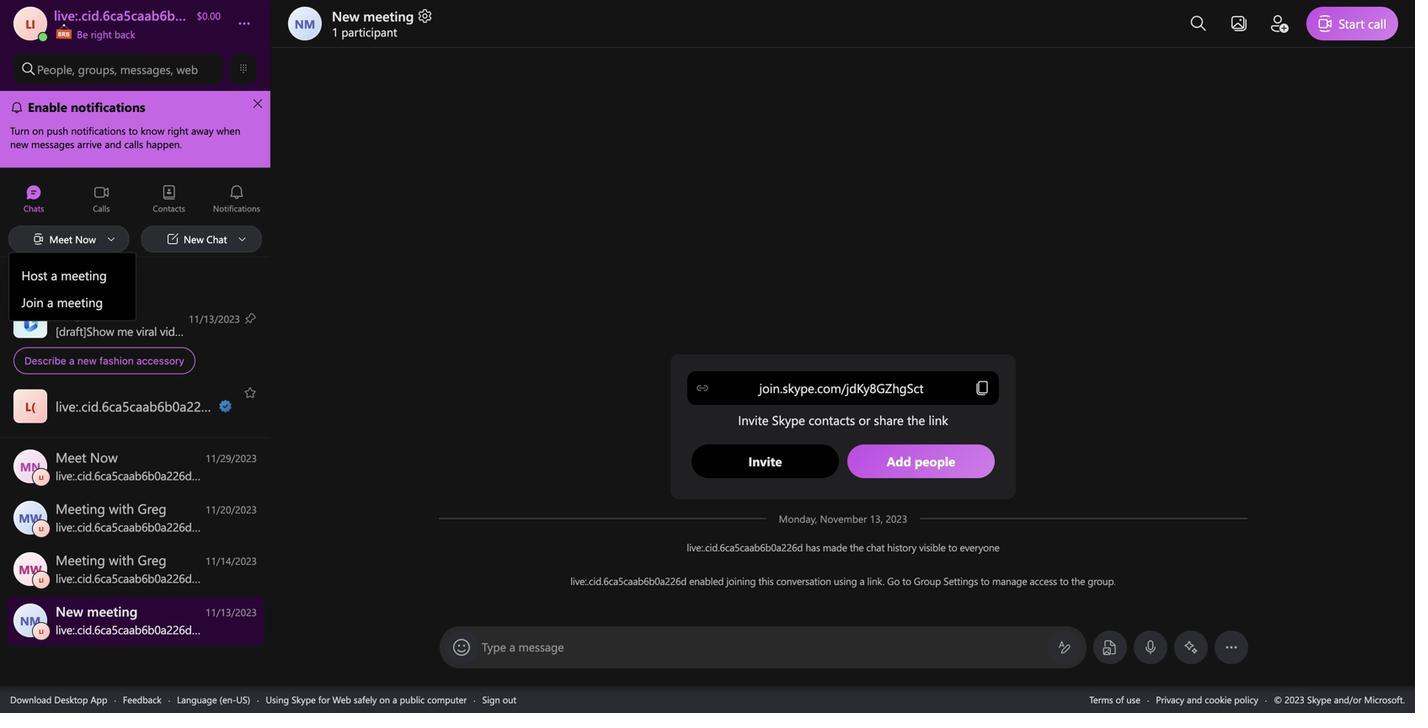 Task type: locate. For each thing, give the bounding box(es) containing it.
made
[[823, 541, 847, 554]]

the left chat
[[850, 541, 864, 554]]

1 vertical spatial the
[[1071, 575, 1085, 588]]

1 vertical spatial live:.cid.6ca5caab6b0a226d
[[571, 575, 687, 588]]

new
[[332, 7, 360, 25]]

us)
[[236, 694, 250, 706]]

be
[[77, 27, 88, 41]]

language (en-us)
[[177, 694, 250, 706]]

to right access
[[1060, 575, 1069, 588]]

settings
[[944, 575, 978, 588]]

right
[[91, 27, 112, 41]]

chat
[[867, 541, 885, 554]]

live:.cid.6ca5caab6b0a226d left enabled
[[571, 575, 687, 588]]

new meeting
[[332, 7, 414, 25]]

terms of use link
[[1090, 694, 1141, 706]]

to
[[948, 541, 957, 554], [903, 575, 911, 588], [981, 575, 990, 588], [1060, 575, 1069, 588]]

0 vertical spatial the
[[850, 541, 864, 554]]

tab list
[[0, 177, 270, 223]]

the
[[850, 541, 864, 554], [1071, 575, 1085, 588]]

0 horizontal spatial on
[[196, 324, 209, 339]]

on
[[196, 324, 209, 339], [379, 694, 390, 706]]

describe a new fashion accessory
[[24, 355, 184, 367]]

live:.cid.6ca5caab6b0a226d enabled joining this conversation using a link. go to group settings to manage access to the group.
[[571, 575, 1116, 588]]

visible
[[919, 541, 946, 554]]

terms
[[1090, 694, 1113, 706]]

live:.cid.6ca5caab6b0a226d up 'joining'
[[687, 541, 803, 554]]

using skype for web safely on a public computer
[[266, 694, 467, 706]]

a
[[69, 355, 75, 367], [860, 575, 865, 588], [509, 639, 515, 655], [393, 694, 397, 706]]

new
[[77, 355, 97, 367]]

download desktop app link
[[10, 694, 107, 706]]

sign out
[[482, 694, 517, 706]]

menu
[[10, 258, 136, 320]]

go
[[887, 575, 900, 588]]

group
[[914, 575, 941, 588]]

the left group.
[[1071, 575, 1085, 588]]

describe
[[24, 355, 66, 367]]

type a message
[[482, 639, 564, 655]]

new meeting button
[[332, 7, 433, 25]]

language (en-us) link
[[177, 694, 250, 706]]

to right visible
[[948, 541, 957, 554]]

live:.cid.6ca5caab6b0a226d
[[687, 541, 803, 554], [571, 575, 687, 588]]

1 horizontal spatial on
[[379, 694, 390, 706]]

live:.cid.6ca5caab6b0a226d for has made the chat history visible to everyone
[[687, 541, 803, 554]]

use
[[1127, 694, 1141, 706]]

to right settings
[[981, 575, 990, 588]]

back
[[115, 27, 135, 41]]

everyone
[[960, 541, 1000, 554]]

videos
[[160, 324, 193, 339]]

sign out link
[[482, 694, 517, 706]]

0 vertical spatial on
[[196, 324, 209, 339]]

Type a message text field
[[482, 639, 1045, 657]]

on right safely
[[379, 694, 390, 706]]

download
[[10, 694, 52, 706]]

skype
[[292, 694, 316, 706]]

on left tiktok
[[196, 324, 209, 339]]

language
[[177, 694, 217, 706]]

and
[[1187, 694, 1203, 706]]

a left link.
[[860, 575, 865, 588]]

0 vertical spatial live:.cid.6ca5caab6b0a226d
[[687, 541, 803, 554]]

enabled
[[689, 575, 724, 588]]

1 vertical spatial on
[[379, 694, 390, 706]]

history
[[887, 541, 917, 554]]

groups,
[[78, 61, 117, 77]]

public
[[400, 694, 425, 706]]

out
[[503, 694, 517, 706]]

of
[[1116, 694, 1124, 706]]



Task type: vqa. For each thing, say whether or not it's contained in the screenshot.
Ceci within 'Favorites' group
no



Task type: describe. For each thing, give the bounding box(es) containing it.
message
[[519, 639, 564, 655]]

fashion
[[99, 355, 134, 367]]

(en-
[[220, 694, 236, 706]]

a right type
[[509, 639, 515, 655]]

meeting
[[363, 7, 414, 25]]

joining
[[727, 575, 756, 588]]

conversation
[[776, 575, 831, 588]]

cookie
[[1205, 694, 1232, 706]]

privacy and cookie policy link
[[1156, 694, 1259, 706]]

group.
[[1088, 575, 1116, 588]]

people, groups, messages, web
[[37, 61, 198, 77]]

people,
[[37, 61, 75, 77]]

live:.cid.6ca5caab6b0a226d for enabled joining this conversation using a link. go to group settings to manage access to the group.
[[571, 575, 687, 588]]

[draft]show me viral videos on tiktok
[[56, 324, 244, 339]]

manage
[[992, 575, 1027, 588]]

a left new
[[69, 355, 75, 367]]

access
[[1030, 575, 1057, 588]]

to right go
[[903, 575, 911, 588]]

privacy and cookie policy
[[1156, 694, 1259, 706]]

1 horizontal spatial the
[[1071, 575, 1085, 588]]

feedback link
[[123, 694, 162, 706]]

using
[[834, 575, 857, 588]]

app
[[91, 694, 107, 706]]

tiktok
[[212, 324, 244, 339]]

accessory
[[136, 355, 184, 367]]

computer
[[427, 694, 467, 706]]

download desktop app
[[10, 694, 107, 706]]

using
[[266, 694, 289, 706]]

type
[[482, 639, 506, 655]]

feedback
[[123, 694, 162, 706]]

people, groups, messages, web button
[[13, 54, 223, 84]]

for
[[318, 694, 330, 706]]

[draft]show
[[56, 324, 114, 339]]

link.
[[867, 575, 885, 588]]

desktop
[[54, 694, 88, 706]]

using skype for web safely on a public computer link
[[266, 694, 467, 706]]

safely
[[354, 694, 377, 706]]

viral
[[136, 324, 157, 339]]

be right back button
[[54, 24, 221, 41]]

has
[[806, 541, 820, 554]]

me
[[117, 324, 133, 339]]

web
[[177, 61, 198, 77]]

be right back
[[74, 27, 135, 41]]

a left public
[[393, 694, 397, 706]]

this
[[759, 575, 774, 588]]

sign
[[482, 694, 500, 706]]

web
[[333, 694, 351, 706]]

privacy
[[1156, 694, 1185, 706]]

messages,
[[120, 61, 173, 77]]

0 horizontal spatial the
[[850, 541, 864, 554]]

terms of use
[[1090, 694, 1141, 706]]

live:.cid.6ca5caab6b0a226d has made the chat history visible to everyone
[[687, 541, 1000, 554]]

policy
[[1235, 694, 1259, 706]]



